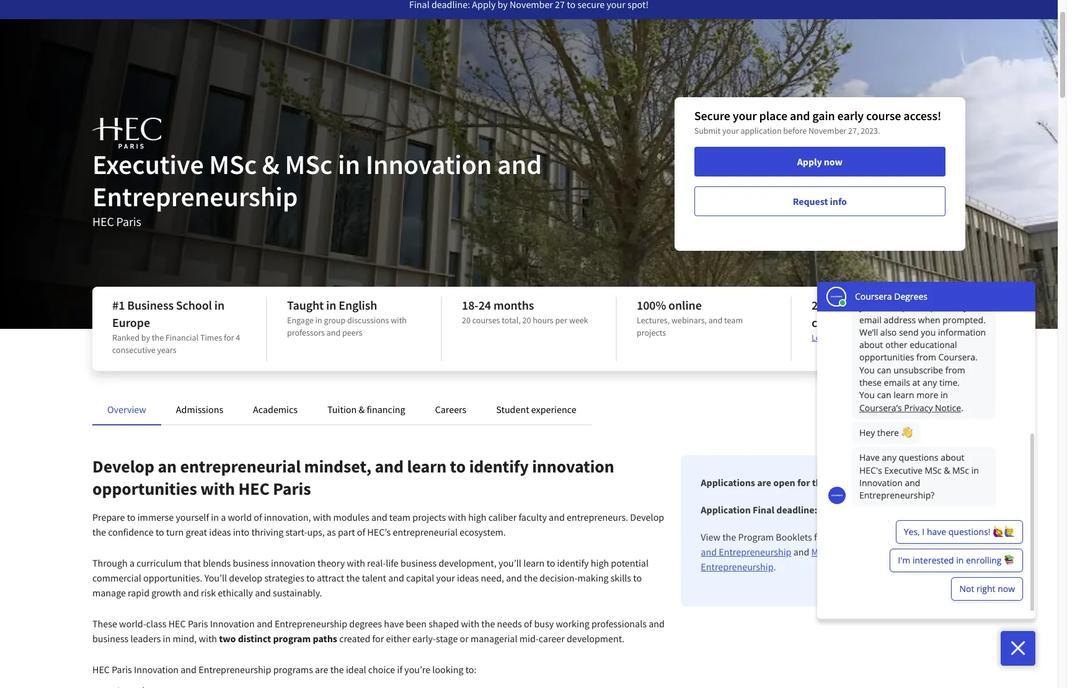Task type: locate. For each thing, give the bounding box(es) containing it.
to up decision-
[[547, 557, 555, 570]]

programs
[[273, 664, 313, 676]]

to up the sustainably.
[[306, 572, 315, 585]]

student experience link
[[496, 404, 576, 416]]

0 vertical spatial are
[[757, 477, 771, 489]]

early-
[[412, 633, 436, 645]]

program
[[273, 633, 311, 645]]

payment
[[875, 332, 908, 343]]

entrepreneurial up the life
[[393, 526, 458, 539]]

executive for &
[[92, 148, 204, 182]]

0 horizontal spatial develop
[[92, 456, 154, 478]]

0 vertical spatial &
[[262, 148, 280, 182]]

0 horizontal spatial ideas
[[209, 526, 231, 539]]

cost
[[812, 315, 833, 330]]

business up capital
[[401, 557, 437, 570]]

of up 'thriving'
[[254, 512, 262, 524]]

entrepreneurship inside executive msc & msc in innovation and entrepreneurship hec paris
[[92, 180, 298, 214]]

learn down careers
[[407, 456, 446, 478]]

msc in innovation and entrepreneurship link
[[701, 546, 903, 574]]

1 vertical spatial executive
[[828, 531, 867, 544]]

team right webinars, in the top of the page
[[724, 315, 743, 326]]

1 horizontal spatial innovation
[[532, 456, 614, 478]]

entrepreneurial inside prepare to immerse yourself in a world of innovation, with modules and team projects with high caliber faculty and entrepreneurs. develop the confidence to turn great ideas into thriving start-ups, as part of hec's entrepreneurial ecosystem.
[[393, 526, 458, 539]]

executive for in
[[828, 531, 867, 544]]

entrepreneurial up world
[[180, 456, 301, 478]]

identify
[[469, 456, 529, 478], [557, 557, 589, 570]]

0 horizontal spatial 27,
[[848, 125, 859, 136]]

0 horizontal spatial identify
[[469, 456, 529, 478]]

1 horizontal spatial projects
[[637, 327, 666, 339]]

tuition & financing link
[[327, 404, 405, 416]]

develop left an
[[92, 456, 154, 478]]

business inside these world-class hec paris innovation and entrepreneurship degrees have been shaped with the needs of busy working professionals and business leaders in mind, with
[[92, 633, 129, 645]]

request
[[793, 195, 828, 208]]

and inside the secure your place and gain early course access! submit your application before november 27, 2023.
[[790, 108, 810, 123]]

1 vertical spatial entrepreneurial
[[393, 526, 458, 539]]

2 20 from the left
[[522, 315, 531, 326]]

2023.
[[861, 125, 880, 136], [879, 504, 901, 516]]

created
[[339, 633, 370, 645]]

projects inside prepare to immerse yourself in a world of innovation, with modules and team projects with high caliber faculty and entrepreneurs. develop the confidence to turn great ideas into thriving start-ups, as part of hec's entrepreneurial ecosystem.
[[412, 512, 446, 524]]

in inside executive msc in innovation and entrepreneurship
[[888, 531, 896, 544]]

view
[[701, 531, 720, 544]]

0 vertical spatial develop
[[92, 456, 154, 478]]

hec paris logo image
[[92, 118, 161, 149]]

ideas left into
[[209, 526, 231, 539]]

develop inside develop an entrepreneurial mindset, and learn to identify innovation opportunities with hec paris
[[92, 456, 154, 478]]

course
[[866, 108, 901, 123]]

prepare to immerse yourself in a world of innovation, with modules and team projects with high caliber faculty and entrepreneurs. develop the confidence to turn great ideas into thriving start-ups, as part of hec's entrepreneurial ecosystem.
[[92, 512, 664, 539]]

world
[[228, 512, 252, 524]]

euro
[[888, 298, 912, 313]]

1 vertical spatial develop
[[630, 512, 664, 524]]

the left decision-
[[524, 572, 538, 585]]

the up managerial
[[481, 618, 495, 631]]

0 vertical spatial executive
[[92, 148, 204, 182]]

overview link
[[107, 404, 146, 416]]

executive msc in innovation and entrepreneurship link
[[701, 531, 943, 559]]

learn
[[407, 456, 446, 478], [523, 557, 545, 570]]

development,
[[439, 557, 497, 570]]

innovation
[[366, 148, 492, 182], [898, 531, 943, 544], [840, 546, 885, 559], [210, 618, 255, 631], [134, 664, 179, 676]]

of up "mid-"
[[524, 618, 532, 631]]

taught in english engage in group discussions with professors and peers
[[287, 298, 407, 339]]

#1
[[112, 298, 125, 313]]

admissions
[[176, 404, 223, 416]]

hec paris innovation and entrepreneurship programs are the ideal choice if you're looking to:
[[92, 664, 478, 676]]

1 vertical spatial team
[[389, 512, 410, 524]]

with up or
[[461, 618, 479, 631]]

learn inside through a curriculum that blends business innovation theory with real-life business development, you'll learn to identify high potential commercial opportunities. you'll develop strategies to attract the talent and capital your ideas need, and the decision-making skills to manage rapid growth and risk ethically and sustainably.
[[523, 557, 545, 570]]

business up develop
[[233, 557, 269, 570]]

learn inside develop an entrepreneurial mindset, and learn to identify innovation opportunities with hec paris
[[407, 456, 446, 478]]

paris inside executive msc & msc in innovation and entrepreneurship hec paris
[[116, 214, 141, 229]]

executive inside executive msc & msc in innovation and entrepreneurship hec paris
[[92, 148, 204, 182]]

0 horizontal spatial high
[[468, 512, 486, 524]]

the inside the #1 business school in europe ranked by the financial times for 4 consecutive years
[[152, 332, 164, 343]]

0 horizontal spatial 20
[[462, 315, 471, 326]]

careers link
[[435, 404, 466, 416]]

the down the prepare
[[92, 526, 106, 539]]

for left 4
[[224, 332, 234, 343]]

and inside executive msc & msc in innovation and entrepreneurship hec paris
[[497, 148, 542, 182]]

0 vertical spatial of
[[254, 512, 262, 524]]

a left world
[[221, 512, 226, 524]]

develop
[[229, 572, 262, 585]]

0 vertical spatial identify
[[469, 456, 529, 478]]

0 vertical spatial 2023.
[[861, 125, 880, 136]]

0 vertical spatial a
[[221, 512, 226, 524]]

your right capital
[[436, 572, 455, 585]]

november
[[809, 125, 846, 136], [819, 504, 863, 516]]

and inside the taught in english engage in group discussions with professors and peers
[[327, 327, 341, 339]]

1 vertical spatial &
[[359, 404, 365, 416]]

27, down 2023 on the right of page
[[865, 504, 877, 516]]

entrepreneurship
[[92, 180, 298, 214], [719, 546, 791, 559], [701, 561, 773, 574], [275, 618, 347, 631], [199, 664, 271, 676]]

to right 'skills'
[[633, 572, 642, 585]]

identify up caliber
[[469, 456, 529, 478]]

are right programs in the bottom left of the page
[[315, 664, 328, 676]]

projects down lectures,
[[637, 327, 666, 339]]

been
[[406, 618, 427, 631]]

msc
[[209, 148, 257, 182], [285, 148, 333, 182], [869, 531, 886, 544], [811, 546, 828, 559]]

application final deadline: november 27, 2023.
[[701, 504, 901, 516]]

1 horizontal spatial 27,
[[865, 504, 877, 516]]

need,
[[481, 572, 504, 585]]

1 horizontal spatial ideas
[[457, 572, 479, 585]]

0 horizontal spatial business
[[92, 633, 129, 645]]

student experience
[[496, 404, 576, 416]]

0 horizontal spatial learn
[[407, 456, 446, 478]]

if
[[397, 664, 402, 676]]

1 vertical spatial projects
[[412, 512, 446, 524]]

the right view
[[722, 531, 736, 544]]

your right about
[[857, 332, 873, 343]]

executive
[[92, 148, 204, 182], [828, 531, 867, 544]]

about
[[834, 332, 855, 343]]

20 down 18-
[[462, 315, 471, 326]]

gain
[[812, 108, 835, 123]]

opportunities.
[[143, 572, 202, 585]]

program
[[738, 531, 774, 544]]

0 vertical spatial 27,
[[848, 125, 859, 136]]

20 right total, on the left top
[[522, 315, 531, 326]]

develop up the potential
[[630, 512, 664, 524]]

are left open
[[757, 477, 771, 489]]

1 vertical spatial ideas
[[457, 572, 479, 585]]

with up ecosystem.
[[448, 512, 466, 524]]

immerse
[[137, 512, 174, 524]]

#1 business school in europe ranked by the financial times for 4 consecutive years
[[112, 298, 240, 356]]

1 horizontal spatial high
[[591, 557, 609, 570]]

1 vertical spatial innovation
[[271, 557, 315, 570]]

identify up decision-
[[557, 557, 589, 570]]

paris inside develop an entrepreneurial mindset, and learn to identify innovation opportunities with hec paris
[[273, 478, 311, 500]]

learn right you'll
[[523, 557, 545, 570]]

1 horizontal spatial of
[[357, 526, 365, 539]]

hec's
[[367, 526, 391, 539]]

1 horizontal spatial 20
[[522, 315, 531, 326]]

high up ecosystem.
[[468, 512, 486, 524]]

to
[[450, 456, 466, 478], [127, 512, 135, 524], [156, 526, 164, 539], [547, 557, 555, 570], [306, 572, 315, 585], [633, 572, 642, 585]]

now
[[824, 156, 842, 168]]

innovation up entrepreneurs.
[[532, 456, 614, 478]]

msc inside executive msc in innovation and entrepreneurship
[[869, 531, 886, 544]]

your inside 22,950-24,950 euro total cost learn about your payment options
[[857, 332, 873, 343]]

risk
[[201, 587, 216, 600]]

high up making
[[591, 557, 609, 570]]

0 horizontal spatial entrepreneurial
[[180, 456, 301, 478]]

27, down early
[[848, 125, 859, 136]]

hec inside executive msc & msc in innovation and entrepreneurship hec paris
[[92, 214, 114, 229]]

0 vertical spatial high
[[468, 512, 486, 524]]

of right part
[[357, 526, 365, 539]]

1 horizontal spatial develop
[[630, 512, 664, 524]]

0 vertical spatial learn
[[407, 456, 446, 478]]

these world-class hec paris innovation and entrepreneurship degrees have been shaped with the needs of busy working professionals and business leaders in mind, with
[[92, 618, 665, 645]]

hec
[[92, 214, 114, 229], [238, 478, 270, 500], [168, 618, 186, 631], [92, 664, 110, 676]]

2 vertical spatial of
[[524, 618, 532, 631]]

with up world
[[200, 478, 235, 500]]

2 horizontal spatial of
[[524, 618, 532, 631]]

that
[[184, 557, 201, 570]]

with left real-
[[347, 557, 365, 570]]

team
[[724, 315, 743, 326], [389, 512, 410, 524]]

0 horizontal spatial innovation
[[271, 557, 315, 570]]

0 vertical spatial entrepreneurial
[[180, 456, 301, 478]]

2023. down 2023 on the right of page
[[879, 504, 901, 516]]

1 horizontal spatial business
[[233, 557, 269, 570]]

for inside the #1 business school in europe ranked by the financial times for 4 consecutive years
[[224, 332, 234, 343]]

managerial
[[471, 633, 517, 645]]

or
[[460, 633, 469, 645]]

as
[[327, 526, 336, 539]]

1 horizontal spatial executive
[[828, 531, 867, 544]]

two distinct program paths created for either early-stage or managerial mid-career development.
[[219, 633, 627, 645]]

november inside the secure your place and gain early course access! submit your application before november 27, 2023.
[[809, 125, 846, 136]]

strategies
[[264, 572, 304, 585]]

1 horizontal spatial a
[[221, 512, 226, 524]]

100%
[[637, 298, 666, 313]]

with up ups,
[[313, 512, 331, 524]]

0 horizontal spatial projects
[[412, 512, 446, 524]]

with inside develop an entrepreneurial mindset, and learn to identify innovation opportunities with hec paris
[[200, 478, 235, 500]]

with right discussions
[[391, 315, 407, 326]]

making
[[578, 572, 609, 585]]

msc in innovation and entrepreneurship
[[701, 546, 903, 574]]

business down these
[[92, 633, 129, 645]]

in inside msc in innovation and entrepreneurship
[[830, 546, 838, 559]]

and inside develop an entrepreneurial mindset, and learn to identify innovation opportunities with hec paris
[[375, 456, 404, 478]]

0 vertical spatial innovation
[[532, 456, 614, 478]]

0 horizontal spatial are
[[315, 664, 328, 676]]

1 horizontal spatial identify
[[557, 557, 589, 570]]

team up the hec's
[[389, 512, 410, 524]]

entrepreneurship inside msc in innovation and entrepreneurship
[[701, 561, 773, 574]]

team inside prepare to immerse yourself in a world of innovation, with modules and team projects with high caliber faculty and entrepreneurs. develop the confidence to turn great ideas into thriving start-ups, as part of hec's entrepreneurial ecosystem.
[[389, 512, 410, 524]]

the right by
[[152, 332, 164, 343]]

0 vertical spatial november
[[809, 125, 846, 136]]

0 vertical spatial projects
[[637, 327, 666, 339]]

submit
[[694, 125, 721, 136]]

early
[[837, 108, 864, 123]]

modules
[[333, 512, 369, 524]]

open
[[773, 477, 795, 489]]

1 horizontal spatial learn
[[523, 557, 545, 570]]

student
[[496, 404, 529, 416]]

november down december
[[819, 504, 863, 516]]

innovation inside executive msc in innovation and entrepreneurship
[[898, 531, 943, 544]]

to down careers
[[450, 456, 466, 478]]

confidence
[[108, 526, 154, 539]]

request info
[[793, 195, 847, 208]]

2023. down course
[[861, 125, 880, 136]]

in inside the #1 business school in europe ranked by the financial times for 4 consecutive years
[[214, 298, 224, 313]]

group
[[324, 315, 345, 326]]

world-
[[119, 618, 146, 631]]

1 vertical spatial 27,
[[865, 504, 877, 516]]

with inside the taught in english engage in group discussions with professors and peers
[[391, 315, 407, 326]]

per
[[555, 315, 567, 326]]

high
[[468, 512, 486, 524], [591, 557, 609, 570]]

innovation up strategies
[[271, 557, 315, 570]]

your inside through a curriculum that blends business innovation theory with real-life business development, you'll learn to identify high potential commercial opportunities. you'll develop strategies to attract the talent and capital your ideas need, and the decision-making skills to manage rapid growth and risk ethically and sustainably.
[[436, 572, 455, 585]]

ideas down development,
[[457, 572, 479, 585]]

0 vertical spatial ideas
[[209, 526, 231, 539]]

projects up development,
[[412, 512, 446, 524]]

europe
[[112, 315, 150, 330]]

0 horizontal spatial team
[[389, 512, 410, 524]]

1 vertical spatial a
[[130, 557, 135, 570]]

innovation
[[532, 456, 614, 478], [271, 557, 315, 570]]

1 vertical spatial identify
[[557, 557, 589, 570]]

executive inside executive msc in innovation and entrepreneurship
[[828, 531, 867, 544]]

0 vertical spatial team
[[724, 315, 743, 326]]

1 horizontal spatial team
[[724, 315, 743, 326]]

0 horizontal spatial a
[[130, 557, 135, 570]]

faculty
[[519, 512, 547, 524]]

0 horizontal spatial executive
[[92, 148, 204, 182]]

1 vertical spatial high
[[591, 557, 609, 570]]

1 horizontal spatial entrepreneurial
[[393, 526, 458, 539]]

november down 'gain'
[[809, 125, 846, 136]]

a up commercial in the bottom of the page
[[130, 557, 135, 570]]

options
[[909, 332, 937, 343]]

high inside through a curriculum that blends business innovation theory with real-life business development, you'll learn to identify high potential commercial opportunities. you'll develop strategies to attract the talent and capital your ideas need, and the decision-making skills to manage rapid growth and risk ethically and sustainably.
[[591, 557, 609, 570]]

0 horizontal spatial &
[[262, 148, 280, 182]]

for down degrees
[[372, 633, 384, 645]]

applications are open for the december 2023 cohort!
[[701, 477, 930, 489]]

1 vertical spatial learn
[[523, 557, 545, 570]]

24,950
[[850, 298, 885, 313]]

msc inside msc in innovation and entrepreneurship
[[811, 546, 828, 559]]

the left december
[[812, 477, 827, 489]]

professors
[[287, 327, 325, 339]]

2023. inside the secure your place and gain early course access! submit your application before november 27, 2023.
[[861, 125, 880, 136]]

school
[[176, 298, 212, 313]]



Task type: describe. For each thing, give the bounding box(es) containing it.
a inside prepare to immerse yourself in a world of innovation, with modules and team projects with high caliber faculty and entrepreneurs. develop the confidence to turn great ideas into thriving start-ups, as part of hec's entrepreneurial ecosystem.
[[221, 512, 226, 524]]

you're
[[404, 664, 430, 676]]

1 vertical spatial november
[[819, 504, 863, 516]]

with left two
[[199, 633, 217, 645]]

two
[[219, 633, 236, 645]]

and inside msc in innovation and entrepreneurship
[[887, 546, 903, 559]]

in inside executive msc & msc in innovation and entrepreneurship hec paris
[[338, 148, 360, 182]]

capital
[[406, 572, 434, 585]]

mind,
[[173, 633, 197, 645]]

careers
[[435, 404, 466, 416]]

0 horizontal spatial of
[[254, 512, 262, 524]]

these
[[92, 618, 117, 631]]

applications
[[701, 477, 755, 489]]

entrepreneurship inside executive msc in innovation and entrepreneurship
[[719, 546, 791, 559]]

deadline:
[[776, 504, 817, 516]]

18-
[[462, 298, 478, 313]]

online
[[668, 298, 702, 313]]

executive msc in innovation and entrepreneurship
[[701, 531, 943, 559]]

a inside through a curriculum that blends business innovation theory with real-life business development, you'll learn to identify high potential commercial opportunities. you'll develop strategies to attract the talent and capital your ideas need, and the decision-making skills to manage rapid growth and risk ethically and sustainably.
[[130, 557, 135, 570]]

identify inside through a curriculum that blends business innovation theory with real-life business development, you'll learn to identify high potential commercial opportunities. you'll develop strategies to attract the talent and capital your ideas need, and the decision-making skills to manage rapid growth and risk ethically and sustainably.
[[557, 557, 589, 570]]

have
[[384, 618, 404, 631]]

info
[[830, 195, 847, 208]]

for right open
[[797, 477, 810, 489]]

taught
[[287, 298, 324, 313]]

start-
[[285, 526, 307, 539]]

develop inside prepare to immerse yourself in a world of innovation, with modules and team projects with high caliber faculty and entrepreneurs. develop the confidence to turn great ideas into thriving start-ups, as part of hec's entrepreneurial ecosystem.
[[630, 512, 664, 524]]

with inside through a curriculum that blends business innovation theory with real-life business development, you'll learn to identify high potential commercial opportunities. you'll develop strategies to attract the talent and capital your ideas need, and the decision-making skills to manage rapid growth and risk ethically and sustainably.
[[347, 557, 365, 570]]

into
[[233, 526, 249, 539]]

the left ideal
[[330, 664, 344, 676]]

to left turn
[[156, 526, 164, 539]]

admissions link
[[176, 404, 223, 416]]

access!
[[904, 108, 941, 123]]

22,950-
[[812, 298, 850, 313]]

apply now
[[797, 156, 842, 168]]

years
[[157, 345, 176, 356]]

and inside executive msc in innovation and entrepreneurship
[[701, 546, 717, 559]]

choice
[[368, 664, 395, 676]]

to inside develop an entrepreneurial mindset, and learn to identify innovation opportunities with hec paris
[[450, 456, 466, 478]]

english
[[339, 298, 377, 313]]

.
[[773, 561, 776, 574]]

identify inside develop an entrepreneurial mindset, and learn to identify innovation opportunities with hec paris
[[469, 456, 529, 478]]

shaped
[[429, 618, 459, 631]]

apply
[[797, 156, 822, 168]]

opportunities
[[92, 478, 197, 500]]

innovation inside these world-class hec paris innovation and entrepreneurship degrees have been shaped with the needs of busy working professionals and business leaders in mind, with
[[210, 618, 255, 631]]

working
[[556, 618, 589, 631]]

your right submit
[[722, 125, 739, 136]]

consecutive
[[112, 345, 155, 356]]

financing
[[367, 404, 405, 416]]

class
[[146, 618, 166, 631]]

manage
[[92, 587, 126, 600]]

ranked
[[112, 332, 140, 343]]

caliber
[[488, 512, 517, 524]]

secure
[[694, 108, 730, 123]]

entrepreneurship inside these world-class hec paris innovation and entrepreneurship degrees have been shaped with the needs of busy working professionals and business leaders in mind, with
[[275, 618, 347, 631]]

december
[[829, 477, 873, 489]]

yourself
[[176, 512, 209, 524]]

you'll
[[204, 572, 227, 585]]

your up application
[[733, 108, 757, 123]]

peers
[[342, 327, 362, 339]]

1 horizontal spatial &
[[359, 404, 365, 416]]

innovation inside executive msc & msc in innovation and entrepreneurship hec paris
[[366, 148, 492, 182]]

distinct
[[238, 633, 271, 645]]

courses
[[472, 315, 500, 326]]

professionals
[[591, 618, 647, 631]]

part
[[338, 526, 355, 539]]

team inside the 100% online lectures, webinars, and team projects
[[724, 315, 743, 326]]

high inside prepare to immerse yourself in a world of innovation, with modules and team projects with high caliber faculty and entrepreneurs. develop the confidence to turn great ideas into thriving start-ups, as part of hec's entrepreneurial ecosystem.
[[468, 512, 486, 524]]

innovation,
[[264, 512, 311, 524]]

the left talent
[[346, 572, 360, 585]]

academics
[[253, 404, 298, 416]]

leaders
[[131, 633, 161, 645]]

times
[[200, 332, 222, 343]]

and inside the 100% online lectures, webinars, and team projects
[[709, 315, 722, 326]]

paris inside these world-class hec paris innovation and entrepreneurship degrees have been shaped with the needs of busy working professionals and business leaders in mind, with
[[188, 618, 208, 631]]

1 vertical spatial of
[[357, 526, 365, 539]]

hec inside these world-class hec paris innovation and entrepreneurship degrees have been shaped with the needs of busy working professionals and business leaders in mind, with
[[168, 618, 186, 631]]

paths
[[313, 633, 337, 645]]

degrees
[[349, 618, 382, 631]]

by
[[141, 332, 150, 343]]

discussions
[[347, 315, 389, 326]]

1 vertical spatial are
[[315, 664, 328, 676]]

apply now button
[[694, 147, 946, 177]]

entrepreneurial inside develop an entrepreneurial mindset, and learn to identify innovation opportunities with hec paris
[[180, 456, 301, 478]]

development.
[[567, 633, 625, 645]]

tuition & financing
[[327, 404, 405, 416]]

turn
[[166, 526, 184, 539]]

1 20 from the left
[[462, 315, 471, 326]]

cohort!
[[898, 477, 930, 489]]

the inside prepare to immerse yourself in a world of innovation, with modules and team projects with high caliber faculty and entrepreneurs. develop the confidence to turn great ideas into thriving start-ups, as part of hec's entrepreneurial ecosystem.
[[92, 526, 106, 539]]

hec inside develop an entrepreneurial mindset, and learn to identify innovation opportunities with hec paris
[[238, 478, 270, 500]]

either
[[386, 633, 410, 645]]

secure your place and gain early course access! submit your application before november 27, 2023.
[[694, 108, 941, 136]]

1 vertical spatial 2023.
[[879, 504, 901, 516]]

thriving
[[251, 526, 284, 539]]

in inside prepare to immerse yourself in a world of innovation, with modules and team projects with high caliber faculty and entrepreneurs. develop the confidence to turn great ideas into thriving start-ups, as part of hec's entrepreneurial ecosystem.
[[211, 512, 219, 524]]

27, inside the secure your place and gain early course access! submit your application before november 27, 2023.
[[848, 125, 859, 136]]

academics link
[[253, 404, 298, 416]]

innovation inside msc in innovation and entrepreneurship
[[840, 546, 885, 559]]

through
[[92, 557, 128, 570]]

develop an entrepreneurial mindset, and learn to identify innovation opportunities with hec paris
[[92, 456, 614, 500]]

to:
[[465, 664, 476, 676]]

place
[[759, 108, 787, 123]]

an
[[158, 456, 177, 478]]

to up confidence
[[127, 512, 135, 524]]

& inside executive msc & msc in innovation and entrepreneurship hec paris
[[262, 148, 280, 182]]

curriculum
[[137, 557, 182, 570]]

innovation inside develop an entrepreneurial mindset, and learn to identify innovation opportunities with hec paris
[[532, 456, 614, 478]]

innovation inside through a curriculum that blends business innovation theory with real-life business development, you'll learn to identify high potential commercial opportunities. you'll develop strategies to attract the talent and capital your ideas need, and the decision-making skills to manage rapid growth and risk ethically and sustainably.
[[271, 557, 315, 570]]

financial
[[165, 332, 198, 343]]

overview
[[107, 404, 146, 416]]

entrepreneurs.
[[567, 512, 628, 524]]

view the program booklets for
[[701, 531, 828, 544]]

2 horizontal spatial business
[[401, 557, 437, 570]]

ideas inside through a curriculum that blends business innovation theory with real-life business development, you'll learn to identify high potential commercial opportunities. you'll develop strategies to attract the talent and capital your ideas need, and the decision-making skills to manage rapid growth and risk ethically and sustainably.
[[457, 572, 479, 585]]

skills
[[610, 572, 631, 585]]

ideas inside prepare to immerse yourself in a world of innovation, with modules and team projects with high caliber faculty and entrepreneurs. develop the confidence to turn great ideas into thriving start-ups, as part of hec's entrepreneurial ecosystem.
[[209, 526, 231, 539]]

learn about your payment options link
[[812, 332, 937, 343]]

in inside these world-class hec paris innovation and entrepreneurship degrees have been shaped with the needs of busy working professionals and business leaders in mind, with
[[163, 633, 171, 645]]

mid-
[[519, 633, 539, 645]]

the inside these world-class hec paris innovation and entrepreneurship degrees have been shaped with the needs of busy working professionals and business leaders in mind, with
[[481, 618, 495, 631]]

application
[[741, 125, 782, 136]]

for right booklets
[[814, 531, 826, 544]]

executive msc & msc in innovation and entrepreneurship hec paris
[[92, 148, 542, 229]]

of inside these world-class hec paris innovation and entrepreneurship degrees have been shaped with the needs of busy working professionals and business leaders in mind, with
[[524, 618, 532, 631]]

prepare
[[92, 512, 125, 524]]

projects inside the 100% online lectures, webinars, and team projects
[[637, 327, 666, 339]]

through a curriculum that blends business innovation theory with real-life business development, you'll learn to identify high potential commercial opportunities. you'll develop strategies to attract the talent and capital your ideas need, and the decision-making skills to manage rapid growth and risk ethically and sustainably.
[[92, 557, 649, 600]]

talent
[[362, 572, 386, 585]]

1 horizontal spatial are
[[757, 477, 771, 489]]



Task type: vqa. For each thing, say whether or not it's contained in the screenshot.
Need corresponding to online,
no



